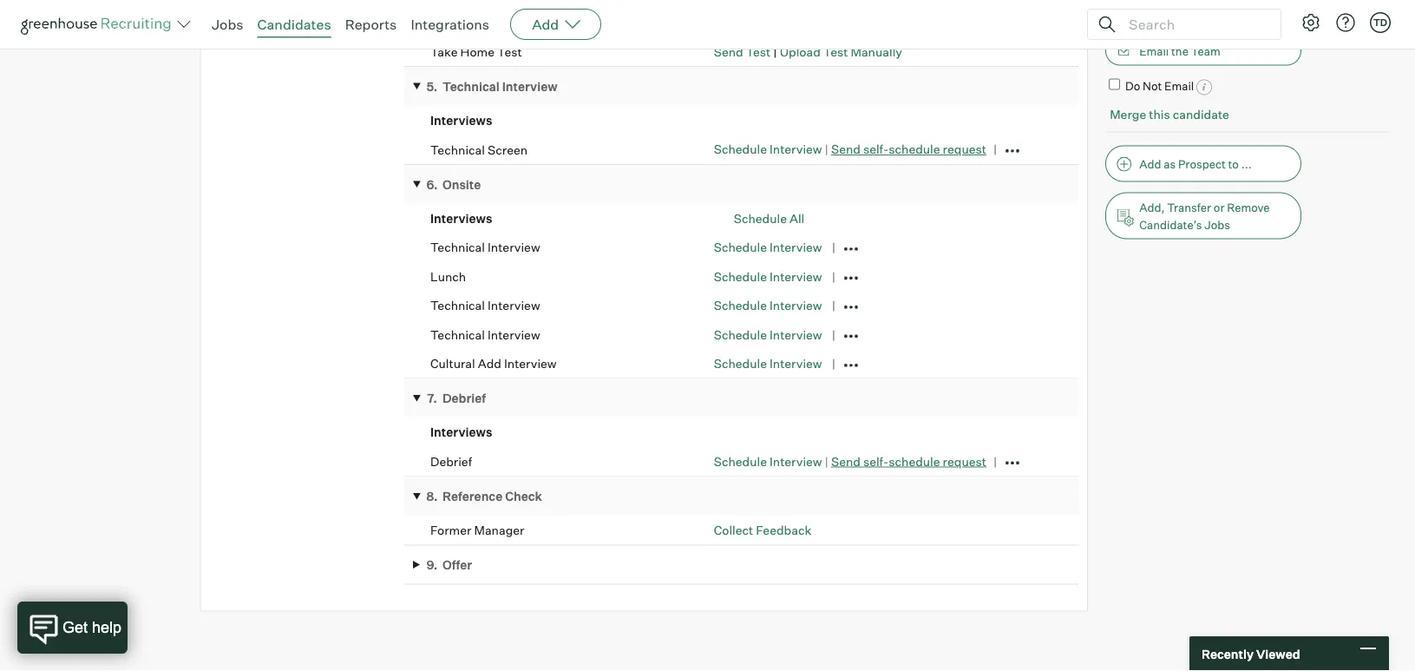 Task type: vqa. For each thing, say whether or not it's contained in the screenshot.


Task type: locate. For each thing, give the bounding box(es) containing it.
add for add
[[532, 16, 559, 33]]

2 schedule from the top
[[889, 454, 941, 469]]

5.
[[427, 79, 438, 94]]

interviews
[[431, 113, 493, 128], [431, 211, 493, 226], [431, 425, 493, 440]]

self-
[[864, 142, 889, 157], [864, 454, 889, 469]]

0 vertical spatial self-
[[864, 142, 889, 157]]

8. reference check
[[426, 489, 542, 504]]

schedule all link
[[734, 211, 805, 226]]

2 self- from the top
[[864, 454, 889, 469]]

1 vertical spatial send
[[832, 142, 861, 157]]

0 vertical spatial send self-schedule request link
[[832, 142, 987, 157]]

0 horizontal spatial add
[[478, 356, 502, 372]]

2 vertical spatial technical interview
[[431, 327, 540, 343]]

2 request from the top
[[943, 454, 987, 469]]

email left michael
[[1140, 4, 1170, 18]]

technical interview up lunch
[[431, 240, 540, 255]]

8.
[[426, 489, 438, 504]]

1 self- from the top
[[864, 142, 889, 157]]

email michael button
[[1106, 0, 1302, 26]]

remove
[[1228, 200, 1270, 214]]

home up the take home test
[[474, 11, 509, 26]]

schedule interview | send self-schedule request
[[714, 142, 987, 157], [714, 454, 987, 469]]

td
[[1374, 16, 1388, 28]]

1 horizontal spatial jobs
[[1205, 218, 1231, 232]]

2 technical interview from the top
[[431, 298, 540, 313]]

jobs link
[[212, 16, 244, 33]]

to
[[1229, 157, 1239, 171]]

2 schedule interview from the top
[[714, 269, 823, 284]]

send test | upload test manually
[[714, 44, 903, 60]]

email inside button
[[1140, 4, 1170, 18]]

michael
[[1172, 4, 1213, 18]]

technical
[[443, 79, 500, 94], [431, 142, 485, 157], [431, 240, 485, 255], [431, 298, 485, 313], [431, 327, 485, 343]]

5 schedule interview link from the top
[[714, 327, 823, 343]]

1 schedule from the top
[[889, 142, 941, 157]]

schedule
[[714, 142, 767, 157], [734, 211, 787, 226], [714, 240, 767, 255], [714, 269, 767, 284], [714, 298, 767, 313], [714, 327, 767, 343], [714, 356, 767, 372], [714, 454, 767, 469]]

technical interview down lunch
[[431, 298, 540, 313]]

0 vertical spatial email
[[1140, 4, 1170, 18]]

| for technical screen
[[825, 142, 829, 157]]

viewed
[[1257, 646, 1301, 661]]

jobs
[[212, 16, 244, 33], [1205, 218, 1231, 232]]

lunch
[[431, 269, 466, 284]]

former
[[431, 523, 472, 538]]

offer
[[443, 558, 472, 573]]

add left the as
[[1140, 157, 1162, 171]]

0 vertical spatial schedule
[[889, 142, 941, 157]]

do not email
[[1126, 79, 1195, 93]]

7. debrief
[[427, 391, 486, 406]]

6. onsite
[[427, 177, 481, 192]]

send self-schedule request link
[[832, 142, 987, 157], [832, 454, 987, 469]]

1 vertical spatial schedule
[[889, 454, 941, 469]]

3 schedule interview link from the top
[[714, 269, 823, 284]]

1 vertical spatial email
[[1140, 44, 1170, 58]]

1 vertical spatial interviews
[[431, 211, 493, 226]]

1 vertical spatial schedule interview | send self-schedule request
[[714, 454, 987, 469]]

this
[[1150, 107, 1171, 122]]

1 vertical spatial request
[[943, 454, 987, 469]]

1 vertical spatial send self-schedule request link
[[832, 454, 987, 469]]

2 vertical spatial send
[[832, 454, 861, 469]]

send self-schedule request link for technical screen
[[832, 142, 987, 157]]

1 vertical spatial self-
[[864, 454, 889, 469]]

2 schedule interview link from the top
[[714, 240, 823, 255]]

td button
[[1367, 9, 1395, 36]]

debrief up 8.
[[431, 454, 472, 469]]

take down integrations link at top
[[431, 44, 458, 60]]

td button
[[1371, 12, 1392, 33]]

4. take home test
[[426, 11, 537, 26]]

2 schedule interview | send self-schedule request from the top
[[714, 454, 987, 469]]

former manager
[[431, 523, 525, 538]]

1 vertical spatial debrief
[[431, 454, 472, 469]]

collect
[[714, 523, 754, 538]]

reports
[[345, 16, 397, 33]]

2 vertical spatial interviews
[[431, 425, 493, 440]]

technical up 6. onsite
[[431, 142, 485, 157]]

technical interview
[[431, 240, 540, 255], [431, 298, 540, 313], [431, 327, 540, 343]]

add inside 'add as prospect to ...' button
[[1140, 157, 1162, 171]]

1 vertical spatial take
[[431, 44, 458, 60]]

1 horizontal spatial add
[[532, 16, 559, 33]]

1 vertical spatial |
[[825, 142, 829, 157]]

0 vertical spatial interviews
[[431, 113, 493, 128]]

take right 4.
[[443, 11, 471, 26]]

6.
[[427, 177, 438, 192]]

all
[[790, 211, 805, 226]]

schedule
[[889, 142, 941, 157], [889, 454, 941, 469]]

technical down lunch
[[431, 298, 485, 313]]

2 interviews from the top
[[431, 211, 493, 226]]

interviews down 7. debrief
[[431, 425, 493, 440]]

0 vertical spatial add
[[532, 16, 559, 33]]

...
[[1242, 157, 1252, 171]]

technical up cultural
[[431, 327, 485, 343]]

home down 4. take home test
[[461, 44, 495, 60]]

technical interview up cultural add interview
[[431, 327, 540, 343]]

1 vertical spatial jobs
[[1205, 218, 1231, 232]]

recently
[[1202, 646, 1254, 661]]

1 vertical spatial add
[[1140, 157, 1162, 171]]

jobs left candidates link
[[212, 16, 244, 33]]

debrief
[[443, 391, 486, 406], [431, 454, 472, 469]]

self- for debrief
[[864, 454, 889, 469]]

0 vertical spatial jobs
[[212, 16, 244, 33]]

add up 5. technical interview
[[532, 16, 559, 33]]

0 horizontal spatial jobs
[[212, 16, 244, 33]]

as
[[1164, 157, 1176, 171]]

1 schedule interview link from the top
[[714, 142, 823, 157]]

interviews down onsite
[[431, 211, 493, 226]]

configure image
[[1301, 12, 1322, 33]]

0 vertical spatial technical interview
[[431, 240, 540, 255]]

schedule interview link
[[714, 142, 823, 157], [714, 240, 823, 255], [714, 269, 823, 284], [714, 298, 823, 313], [714, 327, 823, 343], [714, 356, 823, 372], [714, 454, 823, 469]]

manager
[[474, 523, 525, 538]]

add for add as prospect to ...
[[1140, 157, 1162, 171]]

add inside add popup button
[[532, 16, 559, 33]]

the
[[1172, 44, 1189, 58]]

schedule interview | send self-schedule request for debrief
[[714, 454, 987, 469]]

email
[[1140, 4, 1170, 18], [1140, 44, 1170, 58], [1165, 79, 1195, 93]]

add button
[[511, 9, 602, 40]]

cultural
[[431, 356, 475, 372]]

1 send self-schedule request link from the top
[[832, 142, 987, 157]]

2 horizontal spatial add
[[1140, 157, 1162, 171]]

5 schedule interview from the top
[[714, 356, 823, 372]]

add right cultural
[[478, 356, 502, 372]]

reference
[[443, 489, 503, 504]]

interview
[[502, 79, 558, 94], [770, 142, 823, 157], [488, 240, 540, 255], [770, 240, 823, 255], [770, 269, 823, 284], [488, 298, 540, 313], [770, 298, 823, 313], [488, 327, 540, 343], [770, 327, 823, 343], [504, 356, 557, 372], [770, 356, 823, 372], [770, 454, 823, 469]]

team
[[1192, 44, 1221, 58]]

technical for 4th schedule interview link from the bottom of the page
[[431, 298, 485, 313]]

1 request from the top
[[943, 142, 987, 157]]

2 send self-schedule request link from the top
[[832, 454, 987, 469]]

technical up lunch
[[431, 240, 485, 255]]

email left the "the"
[[1140, 44, 1170, 58]]

email michael
[[1140, 4, 1213, 18]]

not
[[1143, 79, 1163, 93]]

1 schedule interview | send self-schedule request from the top
[[714, 142, 987, 157]]

jobs down or
[[1205, 218, 1231, 232]]

add
[[532, 16, 559, 33], [1140, 157, 1162, 171], [478, 356, 502, 372]]

request for technical screen
[[943, 142, 987, 157]]

0 vertical spatial schedule interview | send self-schedule request
[[714, 142, 987, 157]]

request
[[943, 142, 987, 157], [943, 454, 987, 469]]

check
[[505, 489, 542, 504]]

send
[[714, 44, 744, 60], [832, 142, 861, 157], [832, 454, 861, 469]]

7.
[[427, 391, 437, 406]]

3 technical interview from the top
[[431, 327, 540, 343]]

email inside button
[[1140, 44, 1170, 58]]

feedback
[[756, 523, 812, 538]]

add,
[[1140, 200, 1165, 214]]

2 vertical spatial |
[[825, 454, 829, 469]]

schedule interview
[[714, 240, 823, 255], [714, 269, 823, 284], [714, 298, 823, 313], [714, 327, 823, 343], [714, 356, 823, 372]]

request for debrief
[[943, 454, 987, 469]]

technical for sixth schedule interview link from the bottom
[[431, 240, 485, 255]]

or
[[1214, 200, 1225, 214]]

add, transfer or remove candidate's jobs button
[[1106, 193, 1302, 240]]

debrief right 7.
[[443, 391, 486, 406]]

test
[[512, 11, 537, 26], [497, 44, 522, 60], [746, 44, 771, 60], [824, 44, 848, 60]]

|
[[774, 44, 777, 60], [825, 142, 829, 157], [825, 454, 829, 469]]

9. offer
[[427, 558, 472, 573]]

0 vertical spatial request
[[943, 142, 987, 157]]

jobs inside add, transfer or remove candidate's jobs
[[1205, 218, 1231, 232]]

take
[[443, 11, 471, 26], [431, 44, 458, 60]]

interviews up technical screen
[[431, 113, 493, 128]]

email for email michael
[[1140, 4, 1170, 18]]

add, transfer or remove candidate's jobs
[[1140, 200, 1270, 232]]

1 vertical spatial technical interview
[[431, 298, 540, 313]]

email for email the team
[[1140, 44, 1170, 58]]

home
[[474, 11, 509, 26], [461, 44, 495, 60]]

transfer
[[1168, 200, 1212, 214]]

email right not
[[1165, 79, 1195, 93]]



Task type: describe. For each thing, give the bounding box(es) containing it.
schedule all
[[734, 211, 805, 226]]

test up 5. technical interview
[[497, 44, 522, 60]]

candidate
[[1173, 107, 1230, 122]]

collect feedback
[[714, 523, 812, 538]]

4.
[[426, 11, 438, 26]]

merge
[[1110, 107, 1147, 122]]

2 vertical spatial add
[[478, 356, 502, 372]]

technical for 7th schedule interview link from the bottom
[[431, 142, 485, 157]]

1 interviews from the top
[[431, 113, 493, 128]]

test right the upload
[[824, 44, 848, 60]]

schedule interview | send self-schedule request for technical screen
[[714, 142, 987, 157]]

integrations link
[[411, 16, 490, 33]]

send for technical screen
[[832, 142, 861, 157]]

screen
[[488, 142, 528, 157]]

0 vertical spatial home
[[474, 11, 509, 26]]

self- for technical screen
[[864, 142, 889, 157]]

2 vertical spatial email
[[1165, 79, 1195, 93]]

test left the upload
[[746, 44, 771, 60]]

send for debrief
[[832, 454, 861, 469]]

schedule for debrief
[[889, 454, 941, 469]]

add as prospect to ... button
[[1106, 146, 1302, 182]]

1 technical interview from the top
[[431, 240, 540, 255]]

email the team
[[1140, 44, 1221, 58]]

candidate's
[[1140, 218, 1203, 232]]

collect feedback link
[[714, 523, 812, 538]]

schedule for technical screen
[[889, 142, 941, 157]]

do
[[1126, 79, 1141, 93]]

Search text field
[[1125, 12, 1266, 37]]

0 vertical spatial take
[[443, 11, 471, 26]]

technical for 5th schedule interview link from the top of the page
[[431, 327, 485, 343]]

merge this candidate
[[1110, 107, 1230, 122]]

9.
[[427, 558, 438, 573]]

Do Not Email checkbox
[[1110, 79, 1121, 90]]

3 interviews from the top
[[431, 425, 493, 440]]

prospect
[[1179, 157, 1226, 171]]

reports link
[[345, 16, 397, 33]]

send test link
[[714, 44, 771, 60]]

0 vertical spatial |
[[774, 44, 777, 60]]

5. technical interview
[[427, 79, 558, 94]]

0 vertical spatial send
[[714, 44, 744, 60]]

0 vertical spatial debrief
[[443, 391, 486, 406]]

candidates link
[[257, 16, 331, 33]]

send self-schedule request link for debrief
[[832, 454, 987, 469]]

manually
[[851, 44, 903, 60]]

1 vertical spatial home
[[461, 44, 495, 60]]

4 schedule interview from the top
[[714, 327, 823, 343]]

| for debrief
[[825, 454, 829, 469]]

cultural add interview
[[431, 356, 557, 372]]

test up the take home test
[[512, 11, 537, 26]]

greenhouse recruiting image
[[21, 14, 177, 35]]

add as prospect to ...
[[1140, 157, 1252, 171]]

integrations
[[411, 16, 490, 33]]

upload
[[780, 44, 821, 60]]

technical down the take home test
[[443, 79, 500, 94]]

7 schedule interview link from the top
[[714, 454, 823, 469]]

technical screen
[[431, 142, 528, 157]]

candidates
[[257, 16, 331, 33]]

4 schedule interview link from the top
[[714, 298, 823, 313]]

email the team button
[[1106, 37, 1302, 66]]

onsite
[[443, 177, 481, 192]]

merge this candidate link
[[1110, 107, 1230, 122]]

3 schedule interview from the top
[[714, 298, 823, 313]]

6 schedule interview link from the top
[[714, 356, 823, 372]]

1 schedule interview from the top
[[714, 240, 823, 255]]

upload test manually link
[[780, 44, 903, 60]]

take home test
[[431, 44, 522, 60]]

recently viewed
[[1202, 646, 1301, 661]]



